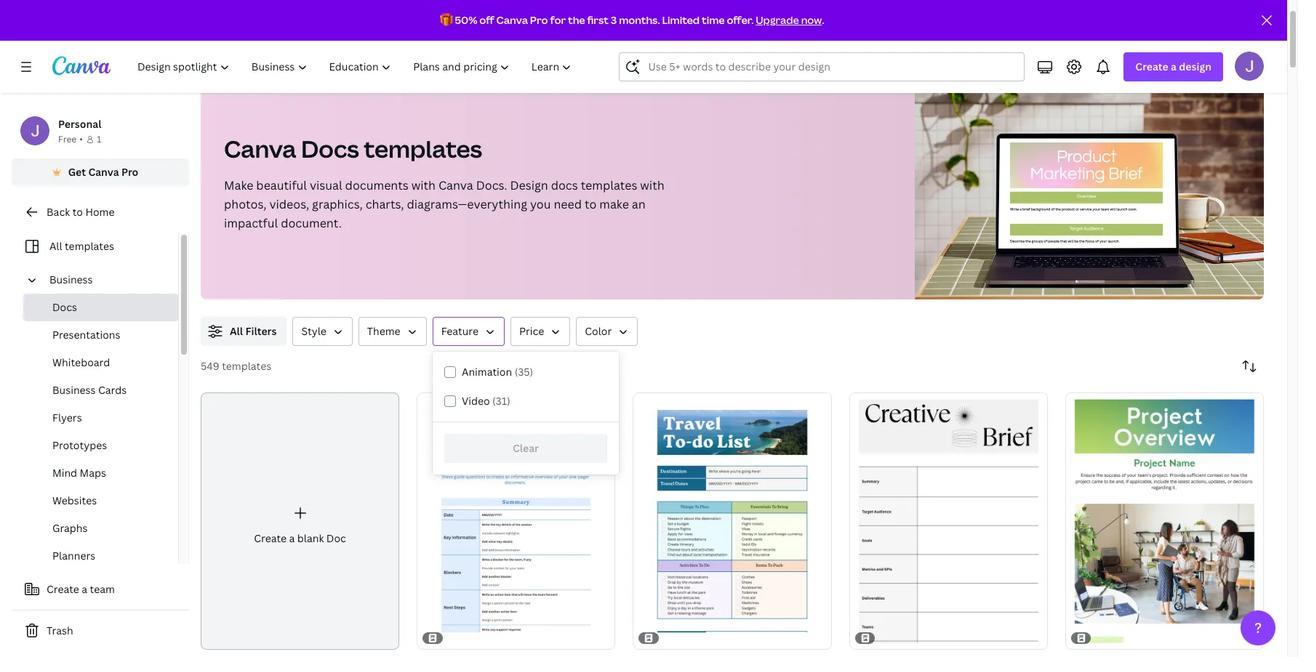 Task type: vqa. For each thing, say whether or not it's contained in the screenshot.
bottommost Create
yes



Task type: describe. For each thing, give the bounding box(es) containing it.
first
[[587, 13, 609, 27]]

trash
[[47, 624, 73, 638]]

report
[[1011, 39, 1045, 53]]

a for design
[[1171, 60, 1177, 73]]

off
[[480, 13, 494, 27]]

templates down back to home
[[65, 239, 114, 253]]

create for create a team
[[47, 583, 79, 596]]

back to home link
[[12, 198, 189, 227]]

canva inside button
[[88, 165, 119, 179]]

price button
[[511, 317, 571, 346]]

Sort by button
[[1235, 352, 1264, 381]]

case study link
[[499, 32, 566, 61]]

all filters button
[[201, 317, 287, 346]]

design
[[1179, 60, 1212, 73]]

animation (35)
[[462, 365, 533, 379]]

0 horizontal spatial docs
[[52, 300, 77, 314]]

docs.
[[476, 177, 507, 193]]

back
[[47, 205, 70, 219]]

templates down the all filters button
[[222, 359, 271, 373]]

design brief
[[578, 39, 637, 53]]

now
[[801, 13, 822, 27]]

•
[[79, 133, 83, 145]]

docs for canva
[[301, 133, 359, 164]]

beautiful
[[256, 177, 307, 193]]

3
[[611, 13, 617, 27]]

brief
[[614, 39, 637, 53]]

cards
[[98, 383, 127, 397]]

mind maps link
[[23, 460, 178, 487]]

newspaper link
[[388, 32, 455, 61]]

report link
[[1005, 32, 1051, 61]]

meal planner
[[312, 39, 376, 53]]

consultation
[[819, 39, 882, 53]]

🎁
[[440, 13, 453, 27]]

back to home
[[47, 205, 115, 219]]

create for create a blank doc
[[254, 532, 287, 545]]

docs for professional
[[270, 39, 295, 53]]

prototypes link
[[23, 432, 178, 460]]

creative brief doc in black and white grey editorial style image
[[849, 393, 1048, 650]]

animation
[[462, 365, 512, 379]]

templates up documents
[[364, 133, 482, 164]]

business cards link
[[23, 377, 178, 404]]

design brief link
[[572, 32, 643, 61]]

clear button
[[444, 434, 607, 463]]

impactful
[[224, 215, 278, 231]]

personal
[[58, 117, 101, 131]]

business cards
[[52, 383, 127, 397]]

color button
[[576, 317, 638, 346]]

document.
[[281, 215, 342, 231]]

create a design button
[[1124, 52, 1224, 81]]

months.
[[619, 13, 660, 27]]

50%
[[455, 13, 477, 27]]

style guide
[[937, 39, 994, 53]]

planner
[[338, 39, 376, 53]]

okr
[[467, 39, 488, 53]]

travel to-do list doc in teal pastel green pastel purple vibrant professional style image
[[633, 393, 832, 650]]

presentations link
[[23, 322, 178, 349]]

1 with from the left
[[411, 177, 436, 193]]

feature button
[[433, 317, 505, 346]]

guide
[[965, 39, 994, 53]]

prototypes
[[52, 439, 107, 452]]

.
[[822, 13, 824, 27]]

color
[[585, 324, 612, 338]]

create a blank doc link
[[201, 393, 399, 650]]

doc
[[326, 532, 346, 545]]

canva docs templates
[[224, 133, 482, 164]]

an
[[632, 196, 646, 212]]

🎁 50% off canva pro for the first 3 months. limited time offer. upgrade now .
[[440, 13, 824, 27]]

0 vertical spatial design
[[578, 39, 611, 53]]

business for business cards
[[52, 383, 96, 397]]

create for create a design
[[1136, 60, 1169, 73]]

549 templates
[[201, 359, 271, 373]]

style button
[[293, 317, 353, 346]]

upgrade now button
[[756, 13, 822, 27]]

upgrade
[[756, 13, 799, 27]]

style for style guide
[[937, 39, 962, 53]]

questionnaire link
[[726, 32, 807, 61]]

jacob simon image
[[1235, 52, 1264, 81]]

style guide link
[[932, 32, 1000, 61]]

presentations
[[52, 328, 120, 342]]

the
[[568, 13, 585, 27]]

trash link
[[12, 617, 189, 646]]

flyers
[[52, 411, 82, 425]]

home
[[85, 205, 115, 219]]

price
[[519, 324, 544, 338]]

get
[[68, 165, 86, 179]]

offer.
[[727, 13, 754, 27]]

maps
[[80, 466, 106, 480]]

visual
[[310, 177, 342, 193]]

filters
[[245, 324, 277, 338]]

time
[[702, 13, 725, 27]]

charts,
[[366, 196, 404, 212]]

all for all filters
[[230, 324, 243, 338]]

whiteboard link
[[23, 349, 178, 377]]



Task type: locate. For each thing, give the bounding box(es) containing it.
all left filters
[[230, 324, 243, 338]]

pro
[[530, 13, 548, 27], [121, 165, 138, 179]]

design
[[578, 39, 611, 53], [510, 177, 548, 193]]

0 horizontal spatial design
[[510, 177, 548, 193]]

meal planner link
[[306, 32, 382, 61]]

Search search field
[[648, 53, 1016, 81]]

docs
[[551, 177, 578, 193]]

canva up beautiful
[[224, 133, 296, 164]]

business up flyers
[[52, 383, 96, 397]]

case study
[[505, 39, 561, 53]]

a for team
[[82, 583, 87, 596]]

plan
[[693, 39, 714, 53]]

study
[[532, 39, 561, 53]]

need
[[554, 196, 582, 212]]

project plan
[[655, 39, 714, 53]]

blank
[[297, 532, 324, 545]]

templates up make
[[581, 177, 637, 193]]

project
[[655, 39, 690, 53]]

canva right get
[[88, 165, 119, 179]]

1 vertical spatial create
[[254, 532, 287, 545]]

create a team button
[[12, 575, 189, 604]]

to
[[585, 196, 597, 212], [72, 205, 83, 219]]

all
[[49, 239, 62, 253], [230, 324, 243, 338]]

graphs
[[52, 522, 88, 535]]

docs up presentations
[[52, 300, 77, 314]]

business down all templates
[[49, 273, 93, 287]]

theme
[[367, 324, 401, 338]]

make
[[600, 196, 629, 212]]

video (31)
[[462, 394, 510, 408]]

make
[[224, 177, 253, 193]]

create
[[1136, 60, 1169, 73], [254, 532, 287, 545], [47, 583, 79, 596]]

2 horizontal spatial create
[[1136, 60, 1169, 73]]

2 with from the left
[[640, 177, 665, 193]]

to inside back to home link
[[72, 205, 83, 219]]

2 vertical spatial create
[[47, 583, 79, 596]]

style right filters
[[301, 324, 327, 338]]

0 horizontal spatial style
[[301, 324, 327, 338]]

pro inside button
[[121, 165, 138, 179]]

create a blank doc element
[[201, 393, 399, 650]]

okr link
[[461, 32, 494, 61]]

pro left for
[[530, 13, 548, 27]]

project plan link
[[649, 32, 720, 61]]

a for blank
[[289, 532, 295, 545]]

2 horizontal spatial a
[[1171, 60, 1177, 73]]

whiteboard
[[52, 356, 110, 370]]

canva inside make beautiful visual documents with canva docs. design docs templates with photos, videos, graphics, charts, diagrams—everything you need to make an impactful document.
[[439, 177, 473, 193]]

free •
[[58, 133, 83, 145]]

create inside create a blank doc element
[[254, 532, 287, 545]]

video
[[462, 394, 490, 408]]

all down back
[[49, 239, 62, 253]]

business for business
[[49, 273, 93, 287]]

get canva pro
[[68, 165, 138, 179]]

create left blank
[[254, 532, 287, 545]]

feature
[[441, 324, 479, 338]]

questionnaire
[[732, 39, 801, 53]]

create down planners
[[47, 583, 79, 596]]

0 horizontal spatial a
[[82, 583, 87, 596]]

docs left 'meal'
[[270, 39, 295, 53]]

2 horizontal spatial docs
[[301, 133, 359, 164]]

free
[[58, 133, 77, 145]]

design down first
[[578, 39, 611, 53]]

consultation invoice link
[[813, 32, 926, 61]]

style
[[937, 39, 962, 53], [301, 324, 327, 338]]

planners
[[52, 549, 95, 563]]

0 vertical spatial pro
[[530, 13, 548, 27]]

case
[[505, 39, 529, 53]]

make beautiful visual documents with canva docs. design docs templates with photos, videos, graphics, charts, diagrams—everything you need to make an impactful document.
[[224, 177, 665, 231]]

professional docs
[[207, 39, 295, 53]]

a inside dropdown button
[[1171, 60, 1177, 73]]

documents
[[345, 177, 409, 193]]

all for all templates
[[49, 239, 62, 253]]

all templates link
[[20, 233, 169, 260]]

style left the guide
[[937, 39, 962, 53]]

websites
[[52, 494, 97, 508]]

templates inside make beautiful visual documents with canva docs. design docs templates with photos, videos, graphics, charts, diagrams—everything you need to make an impactful document.
[[581, 177, 637, 193]]

newspaper
[[394, 39, 449, 53]]

to right back
[[72, 205, 83, 219]]

a inside button
[[82, 583, 87, 596]]

clear
[[513, 442, 539, 455]]

with up 'an'
[[640, 177, 665, 193]]

1 vertical spatial a
[[289, 532, 295, 545]]

a left team
[[82, 583, 87, 596]]

design up the you
[[510, 177, 548, 193]]

0 horizontal spatial to
[[72, 205, 83, 219]]

0 vertical spatial create
[[1136, 60, 1169, 73]]

1 vertical spatial pro
[[121, 165, 138, 179]]

photos,
[[224, 196, 267, 212]]

templates
[[364, 133, 482, 164], [581, 177, 637, 193], [65, 239, 114, 253], [222, 359, 271, 373]]

videos,
[[269, 196, 309, 212]]

to right the need at the top of the page
[[585, 196, 597, 212]]

0 vertical spatial style
[[937, 39, 962, 53]]

to inside make beautiful visual documents with canva docs. design docs templates with photos, videos, graphics, charts, diagrams—everything you need to make an impactful document.
[[585, 196, 597, 212]]

1 horizontal spatial design
[[578, 39, 611, 53]]

with right documents
[[411, 177, 436, 193]]

1 horizontal spatial pro
[[530, 13, 548, 27]]

2 vertical spatial a
[[82, 583, 87, 596]]

0 horizontal spatial with
[[411, 177, 436, 193]]

549
[[201, 359, 220, 373]]

0 vertical spatial docs
[[270, 39, 295, 53]]

1 vertical spatial business
[[52, 383, 96, 397]]

professional
[[207, 39, 267, 53]]

0 vertical spatial a
[[1171, 60, 1177, 73]]

canva right off
[[496, 13, 528, 27]]

all templates
[[49, 239, 114, 253]]

project overview doc in light green blue vibrant professional style image
[[1066, 393, 1264, 650]]

theme button
[[359, 317, 427, 346]]

all inside button
[[230, 324, 243, 338]]

create a blank doc
[[254, 532, 346, 545]]

create inside "create a team" button
[[47, 583, 79, 596]]

1 horizontal spatial a
[[289, 532, 295, 545]]

top level navigation element
[[128, 52, 584, 81]]

a left design
[[1171, 60, 1177, 73]]

2 vertical spatial docs
[[52, 300, 77, 314]]

1 horizontal spatial all
[[230, 324, 243, 338]]

1 vertical spatial design
[[510, 177, 548, 193]]

docs
[[270, 39, 295, 53], [301, 133, 359, 164], [52, 300, 77, 314]]

create a team
[[47, 583, 115, 596]]

1 horizontal spatial docs
[[270, 39, 295, 53]]

1 horizontal spatial style
[[937, 39, 962, 53]]

business
[[49, 273, 93, 287], [52, 383, 96, 397]]

diagrams—everything
[[407, 196, 527, 212]]

create left design
[[1136, 60, 1169, 73]]

0 vertical spatial business
[[49, 273, 93, 287]]

(31)
[[492, 394, 510, 408]]

0 horizontal spatial create
[[47, 583, 79, 596]]

1
[[97, 133, 101, 145]]

invoice
[[884, 39, 920, 53]]

design inside make beautiful visual documents with canva docs. design docs templates with photos, videos, graphics, charts, diagrams—everything you need to make an impactful document.
[[510, 177, 548, 193]]

1 vertical spatial docs
[[301, 133, 359, 164]]

pro up back to home link
[[121, 165, 138, 179]]

None search field
[[619, 52, 1025, 81]]

a left blank
[[289, 532, 295, 545]]

create inside create a design dropdown button
[[1136, 60, 1169, 73]]

1 horizontal spatial with
[[640, 177, 665, 193]]

for
[[550, 13, 566, 27]]

1 vertical spatial style
[[301, 324, 327, 338]]

0 horizontal spatial pro
[[121, 165, 138, 179]]

graphs link
[[23, 515, 178, 543]]

docs up the visual
[[301, 133, 359, 164]]

1 vertical spatial all
[[230, 324, 243, 338]]

style inside button
[[301, 324, 327, 338]]

all filters
[[230, 324, 277, 338]]

0 horizontal spatial all
[[49, 239, 62, 253]]

mind
[[52, 466, 77, 480]]

style for style
[[301, 324, 327, 338]]

canva up diagrams—everything
[[439, 177, 473, 193]]

1 horizontal spatial create
[[254, 532, 287, 545]]

you
[[530, 196, 551, 212]]

(35)
[[515, 365, 533, 379]]

get canva pro button
[[12, 159, 189, 186]]

one pager doc in black and white blue light blue classic professional style image
[[417, 393, 616, 650]]

1 horizontal spatial to
[[585, 196, 597, 212]]

meal
[[312, 39, 336, 53]]

0 vertical spatial all
[[49, 239, 62, 253]]



